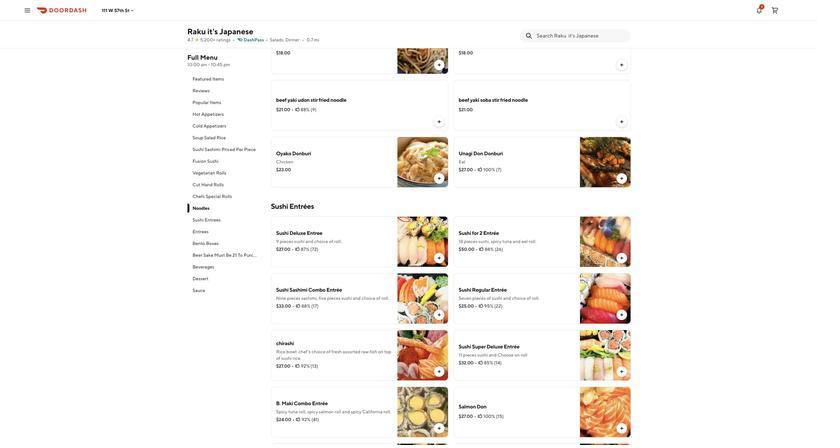 Task type: vqa. For each thing, say whether or not it's contained in the screenshot.
topmost Combo
yes



Task type: describe. For each thing, give the bounding box(es) containing it.
0 vertical spatial 88%
[[301, 107, 310, 112]]

$32.00
[[459, 361, 474, 366]]

entrée inside sushi regular entrée seven pieces of sushi and choice of roll.
[[491, 287, 507, 293]]

87%
[[301, 247, 309, 252]]

rice inside the chirashi rice bowl: chef's choice of fresh assorted raw fish on top of sushi rice.
[[276, 350, 285, 355]]

popular items button
[[187, 97, 263, 108]]

sashimi for priced
[[205, 147, 221, 152]]

bento boxes button
[[187, 238, 263, 250]]

0 items, open order cart image
[[771, 6, 779, 14]]

of inside sushi sashimi combo entrée nine pieces sashimi, five pieces sushi and choice of roll.
[[376, 296, 381, 301]]

ratings
[[217, 37, 231, 42]]

unagi
[[459, 151, 473, 157]]

to
[[238, 253, 243, 258]]

5,200+
[[200, 37, 216, 42]]

roll inside b. maki combo entrée spicy tuna roll, spicy salmon roll and spicy california roll.
[[335, 410, 341, 415]]

rolls for hand
[[214, 182, 224, 188]]

chirashi rice bowl: chef's choice of fresh assorted raw fish on top of sushi rice.
[[276, 341, 391, 361]]

pieces inside sushi super deluxe entrée 11 pieces sushi and choose on roll
[[463, 353, 477, 358]]

$27.00 down salmon
[[459, 414, 473, 419]]

• for 95% (22)
[[475, 304, 477, 309]]

piece
[[244, 147, 256, 152]]

$27.00 • for rice
[[276, 364, 294, 369]]

unagi don donburi eel
[[459, 151, 503, 165]]

yaki
[[301, 40, 311, 46]]

$25.00 •
[[459, 304, 477, 309]]

raku  it's japanese
[[187, 27, 253, 36]]

choice inside the sushi deluxe entree 9 pieces sushi and choice of roll.
[[314, 239, 328, 244]]

sushi inside sushi regular entrée seven pieces of sushi and choice of roll.
[[492, 296, 502, 301]]

donburi inside oyako donburi chicken $23.00
[[292, 151, 311, 157]]

spicy for combo
[[307, 410, 318, 415]]

add item to cart image for chirashi
[[437, 369, 442, 375]]

sushi inside sushi super deluxe entrée 11 pieces sushi and choose on roll
[[478, 353, 488, 358]]

92% (41)
[[302, 418, 319, 423]]

and inside 'sushi for 2 entrée 18 pieces sushi, spicy tuna and eel roll.'
[[513, 239, 521, 244]]

sushi entrees button
[[187, 214, 263, 226]]

1
[[762, 5, 763, 9]]

for
[[472, 230, 479, 237]]

sashimi super deluxe entrée image
[[397, 444, 448, 446]]

beer sake must be 21 to purchase
[[193, 253, 263, 258]]

sushi entrees
[[193, 218, 221, 223]]

entrée for b. maki combo entrée
[[312, 401, 328, 407]]

unagi don donburi image
[[580, 137, 631, 188]]

add item to cart image for sushi deluxe entree
[[437, 256, 442, 261]]

salads,
[[270, 37, 285, 42]]

beer
[[193, 253, 202, 258]]

notification bell image
[[756, 6, 763, 14]]

rolls inside button
[[216, 171, 226, 176]]

$27.00 • for deluxe
[[276, 247, 294, 252]]

tuna inside b. maki combo entrée spicy tuna roll, spicy salmon roll and spicy california roll.
[[288, 410, 298, 415]]

beef for beef yaki soba stir fried noodle
[[459, 97, 469, 103]]

95% (22)
[[484, 304, 503, 309]]

cut hand rolls button
[[187, 179, 263, 191]]

deluxe inside the sushi deluxe entree 9 pieces sushi and choice of roll.
[[290, 230, 306, 237]]

entrée for sushi super deluxe entrée
[[504, 344, 520, 350]]

1 horizontal spatial spicy
[[351, 410, 362, 415]]

• for 88% (9)
[[292, 107, 294, 112]]

california
[[362, 410, 383, 415]]

92% for entrée
[[302, 418, 311, 423]]

open menu image
[[24, 6, 31, 14]]

vegetable yaki udon stir fried noodle image
[[397, 23, 448, 74]]

eel
[[459, 159, 466, 165]]

of inside the sushi deluxe entree 9 pieces sushi and choice of roll.
[[329, 239, 333, 244]]

soup salad rice
[[193, 135, 226, 140]]

combo for sashimi
[[308, 287, 326, 293]]

57th
[[114, 8, 124, 13]]

sushi for sushi entrées
[[271, 202, 288, 211]]

• for 87% (72)
[[292, 247, 294, 252]]

10:45
[[211, 62, 223, 67]]

appetizers for cold appetizers
[[204, 123, 226, 129]]

111 w 57th st
[[102, 8, 130, 13]]

fusion sushi button
[[187, 156, 263, 167]]

reviews button
[[187, 85, 263, 97]]

sushi super deluxe entrée 11 pieces sushi and choose on roll
[[459, 344, 528, 358]]

sashimi,
[[301, 296, 318, 301]]

eel
[[522, 239, 528, 244]]

• left 0.7
[[302, 37, 304, 42]]

sashimi regular entrée image
[[580, 444, 631, 446]]

(13)
[[311, 364, 318, 369]]

it's
[[207, 27, 218, 36]]

special
[[206, 194, 221, 199]]

sake
[[203, 253, 213, 258]]

bento boxes
[[193, 241, 219, 246]]

spicy
[[276, 410, 288, 415]]

choose
[[498, 353, 514, 358]]

sauce button
[[187, 285, 263, 297]]

$27.00 • for don
[[459, 167, 476, 172]]

yaki for vegetable yaki soba stir fried noodle
[[483, 40, 492, 46]]

pieces up $33.00 • on the left of the page
[[287, 296, 300, 301]]

choice inside the chirashi rice bowl: chef's choice of fresh assorted raw fish on top of sushi rice.
[[312, 350, 326, 355]]

sushi for sushi for 2 entrée 18 pieces sushi, spicy tuna and eel roll.
[[459, 230, 471, 237]]

beer sake must be 21 to purchase button
[[187, 250, 263, 261]]

$18.00 for vegetable yaki soba stir fried noodle
[[459, 50, 473, 56]]

100% for 100% (15)
[[483, 414, 495, 419]]

chefs
[[193, 194, 205, 199]]

roll. inside sushi sashimi combo entrée nine pieces sashimi, five pieces sushi and choice of roll.
[[382, 296, 389, 301]]

$27.00 for deluxe
[[276, 247, 290, 252]]

sushi sashimi combo entrée image
[[397, 273, 448, 324]]

88% (17)
[[301, 304, 319, 309]]

fried for beef yaki soba stir fried noodle
[[500, 97, 511, 103]]

hot
[[193, 112, 200, 117]]

top
[[384, 350, 391, 355]]

sushi inside the chirashi rice bowl: chef's choice of fresh assorted raw fish on top of sushi rice.
[[281, 356, 292, 361]]

yaki for beef yaki soba stir fried noodle
[[470, 97, 479, 103]]

don for salmon
[[477, 404, 487, 410]]

0.7
[[307, 37, 313, 42]]

salads, dinner • 0.7 mi
[[270, 37, 319, 42]]

and inside sushi regular entrée seven pieces of sushi and choice of roll.
[[503, 296, 511, 301]]

roll. inside sushi regular entrée seven pieces of sushi and choice of roll.
[[532, 296, 540, 301]]

$27.00 for don
[[459, 167, 473, 172]]

on inside sushi super deluxe entrée 11 pieces sushi and choose on roll
[[515, 353, 520, 358]]

vegetable yaki soba stir fried noodle
[[459, 40, 541, 46]]

rolls for special
[[222, 194, 232, 199]]

111
[[102, 8, 107, 13]]

100% for 100% (7)
[[483, 167, 495, 172]]

five
[[319, 296, 326, 301]]

fresh
[[332, 350, 342, 355]]

regular
[[472, 287, 490, 293]]

11
[[459, 353, 462, 358]]

and inside sushi sashimi combo entrée nine pieces sashimi, five pieces sushi and choice of roll.
[[353, 296, 361, 301]]

sushi super deluxe entrée image
[[580, 330, 631, 381]]

featured
[[193, 76, 212, 82]]

be
[[226, 253, 232, 258]]

$27.00 for rice
[[276, 364, 290, 369]]

4.7
[[187, 37, 194, 42]]

fusion
[[193, 159, 206, 164]]

don for unagi
[[474, 151, 483, 157]]

and inside sushi super deluxe entrée 11 pieces sushi and choose on roll
[[489, 353, 497, 358]]

• for 92% (13)
[[292, 364, 294, 369]]

japanese
[[219, 27, 253, 36]]

92% for chef's
[[301, 364, 310, 369]]

sushi for sushi sashimi priced per piece
[[193, 147, 204, 152]]

sushi inside the sushi deluxe entree 9 pieces sushi and choice of roll.
[[294, 239, 305, 244]]

pieces inside 'sushi for 2 entrée 18 pieces sushi, spicy tuna and eel roll.'
[[464, 239, 478, 244]]

add item to cart image for sushi sashimi combo entrée
[[437, 313, 442, 318]]

fusion sushi
[[193, 159, 219, 164]]

vegetable
[[276, 40, 300, 46]]

per
[[236, 147, 243, 152]]

sauce
[[193, 288, 205, 293]]

mi
[[314, 37, 319, 42]]

0 vertical spatial entrees
[[205, 218, 221, 223]]

raku
[[187, 27, 206, 36]]

88% (26)
[[485, 247, 503, 252]]

vegetarian rolls
[[193, 171, 226, 176]]

assorted
[[343, 350, 361, 355]]

(7)
[[496, 167, 502, 172]]

add item to cart image for salmon don
[[619, 426, 624, 432]]

purchase
[[244, 253, 263, 258]]

salmon don
[[459, 404, 487, 410]]

cut
[[193, 182, 200, 188]]



Task type: locate. For each thing, give the bounding box(es) containing it.
fried for vegetable yaki soba stir fried noodle
[[513, 40, 524, 46]]

sashimi for combo
[[290, 287, 307, 293]]

b. maki combo entrée spicy tuna roll, spicy salmon roll and spicy california roll.
[[276, 401, 391, 415]]

appetizers up cold appetizers
[[201, 112, 224, 117]]

1 horizontal spatial roll
[[521, 353, 528, 358]]

tuna
[[503, 239, 512, 244], [288, 410, 298, 415]]

0 vertical spatial 92%
[[301, 364, 310, 369]]

100% left (7)
[[483, 167, 495, 172]]

salmon
[[459, 404, 476, 410]]

0 horizontal spatial fried
[[319, 97, 330, 103]]

$21.00 for $21.00 •
[[276, 107, 290, 112]]

0 horizontal spatial soba
[[480, 97, 491, 103]]

entrees up bento
[[193, 229, 209, 235]]

$27.00
[[459, 167, 473, 172], [276, 247, 290, 252], [276, 364, 290, 369], [459, 414, 473, 419]]

rice
[[217, 135, 226, 140], [276, 350, 285, 355]]

Item Search search field
[[537, 32, 626, 40]]

oyako
[[276, 151, 291, 157]]

0 vertical spatial rolls
[[216, 171, 226, 176]]

92% down roll,
[[302, 418, 311, 423]]

1 horizontal spatial $18.00
[[459, 50, 473, 56]]

items for popular items
[[210, 100, 221, 105]]

87% (72)
[[301, 247, 318, 252]]

sushi inside 'sushi for 2 entrée 18 pieces sushi, spicy tuna and eel roll.'
[[459, 230, 471, 237]]

1 100% from the top
[[483, 167, 495, 172]]

appetizers
[[201, 112, 224, 117], [204, 123, 226, 129]]

2 100% from the top
[[483, 414, 495, 419]]

1 vertical spatial items
[[210, 100, 221, 105]]

sushi sashimi combo entrée nine pieces sashimi, five pieces sushi and choice of roll.
[[276, 287, 389, 301]]

2 donburi from the left
[[484, 151, 503, 157]]

items up hot appetizers
[[210, 100, 221, 105]]

• right $24.00
[[293, 418, 294, 423]]

items inside button
[[212, 76, 224, 82]]

sushi down soup
[[193, 147, 204, 152]]

add item to cart image for oyako donburi
[[437, 176, 442, 181]]

sushi up 87%
[[294, 239, 305, 244]]

appetizers up salad at top left
[[204, 123, 226, 129]]

0 vertical spatial combo
[[308, 287, 326, 293]]

sushi inside sushi sashimi combo entrée nine pieces sashimi, five pieces sushi and choice of roll.
[[276, 287, 289, 293]]

$27.00 • down '9'
[[276, 247, 294, 252]]

add item to cart image for unagi don donburi
[[619, 176, 624, 181]]

entrée for sushi sashimi combo entrée
[[327, 287, 342, 293]]

tuna inside 'sushi for 2 entrée 18 pieces sushi, spicy tuna and eel roll.'
[[503, 239, 512, 244]]

2 vertical spatial 88%
[[301, 304, 311, 309]]

b. maki combo entrée image
[[397, 387, 448, 438]]

sashimi inside sushi sashimi combo entrée nine pieces sashimi, five pieces sushi and choice of roll.
[[290, 287, 307, 293]]

donburi inside unagi don donburi eel
[[484, 151, 503, 157]]

0 horizontal spatial spicy
[[307, 410, 318, 415]]

sushi up nine
[[276, 287, 289, 293]]

entrees
[[205, 218, 221, 223], [193, 229, 209, 235]]

sushi sashimi priced per piece
[[193, 147, 256, 152]]

1 vertical spatial sashimi
[[290, 287, 307, 293]]

$21.00 down beef yaki soba stir fried noodle
[[459, 107, 473, 112]]

don inside unagi don donburi eel
[[474, 151, 483, 157]]

• down rice. on the left bottom of the page
[[292, 364, 294, 369]]

rice down 'chirashi'
[[276, 350, 285, 355]]

cold appetizers
[[193, 123, 226, 129]]

noodle for beef yaki udon stir fried noodle
[[331, 97, 347, 103]]

on left top
[[378, 350, 383, 355]]

sushi up '9'
[[276, 230, 289, 237]]

0 horizontal spatial donburi
[[292, 151, 311, 157]]

vegetable
[[459, 40, 482, 46]]

sashimi down salad at top left
[[205, 147, 221, 152]]

on
[[378, 350, 383, 355], [515, 353, 520, 358]]

100% left (15)
[[483, 414, 495, 419]]

sushi for sushi deluxe entree 9 pieces sushi and choice of roll.
[[276, 230, 289, 237]]

spicy left california
[[351, 410, 362, 415]]

88% down sashimi,
[[301, 304, 311, 309]]

sashimi inside button
[[205, 147, 221, 152]]

• left the salads,
[[266, 37, 268, 42]]

rice inside button
[[217, 135, 226, 140]]

0 horizontal spatial stir
[[311, 97, 318, 103]]

spicy
[[491, 239, 502, 244], [307, 410, 318, 415], [351, 410, 362, 415]]

sushi up seven
[[459, 287, 471, 293]]

92% left (13)
[[301, 364, 310, 369]]

sushi down super
[[478, 353, 488, 358]]

$23.00
[[276, 167, 291, 172]]

vegetarian
[[193, 171, 215, 176]]

• right the $33.00 at the left bottom
[[292, 304, 294, 309]]

combo up five
[[308, 287, 326, 293]]

1 horizontal spatial soba
[[493, 40, 504, 46]]

must
[[214, 253, 225, 258]]

combo
[[308, 287, 326, 293], [294, 401, 311, 407]]

items up reviews button in the top of the page
[[212, 76, 224, 82]]

0 horizontal spatial $18.00
[[276, 50, 290, 56]]

1 vertical spatial rolls
[[214, 182, 224, 188]]

1 horizontal spatial sashimi
[[290, 287, 307, 293]]

sushi for sushi entrees
[[193, 218, 204, 223]]

88% down sushi,
[[485, 247, 494, 252]]

0 vertical spatial roll
[[521, 353, 528, 358]]

0 vertical spatial don
[[474, 151, 483, 157]]

bowl:
[[286, 350, 298, 355]]

1 vertical spatial roll
[[335, 410, 341, 415]]

don right unagi
[[474, 151, 483, 157]]

$18.00 for vegetable yaki udon stir fried noodle
[[276, 50, 290, 56]]

donburi up 100% (7)
[[484, 151, 503, 157]]

100% (7)
[[483, 167, 502, 172]]

dashpass
[[244, 37, 264, 42]]

1 vertical spatial tuna
[[288, 410, 298, 415]]

soba for vegetable
[[493, 40, 504, 46]]

rolls down cut hand rolls button
[[222, 194, 232, 199]]

nine
[[276, 296, 286, 301]]

0 horizontal spatial deluxe
[[290, 230, 306, 237]]

• for 88% (26)
[[476, 247, 478, 252]]

and
[[306, 239, 313, 244], [513, 239, 521, 244], [353, 296, 361, 301], [503, 296, 511, 301], [489, 353, 497, 358], [342, 410, 350, 415]]

sushi inside the sushi deluxe entree 9 pieces sushi and choice of roll.
[[276, 230, 289, 237]]

1 vertical spatial appetizers
[[204, 123, 226, 129]]

$27.00 • down eel on the top right
[[459, 167, 476, 172]]

deluxe left "entree"
[[290, 230, 306, 237]]

dinner
[[285, 37, 300, 42]]

• down salmon don at the bottom of the page
[[474, 414, 476, 419]]

2 horizontal spatial stir
[[505, 40, 512, 46]]

donburi right oyako
[[292, 151, 311, 157]]

85% (14)
[[484, 361, 502, 366]]

0 horizontal spatial sashimi
[[205, 147, 221, 152]]

$21.00 left 88% (9) at top left
[[276, 107, 290, 112]]

1 beef from the left
[[276, 97, 287, 103]]

soup
[[193, 135, 203, 140]]

2 horizontal spatial fried
[[513, 40, 524, 46]]

beef
[[276, 97, 287, 103], [459, 97, 469, 103]]

oyako donburi image
[[397, 137, 448, 188]]

w
[[108, 8, 113, 13]]

0 horizontal spatial beef
[[276, 97, 287, 103]]

(41)
[[311, 418, 319, 423]]

roll right choose
[[521, 353, 528, 358]]

0 horizontal spatial tuna
[[288, 410, 298, 415]]

sushi deluxe entree image
[[397, 217, 448, 268]]

1 horizontal spatial donburi
[[484, 151, 503, 157]]

sushi for sushi regular entrée seven pieces of sushi and choice of roll.
[[459, 287, 471, 293]]

• left 87%
[[292, 247, 294, 252]]

100% (15)
[[483, 414, 504, 419]]

stir for vegetable yaki soba stir fried noodle
[[505, 40, 512, 46]]

entrée inside 'sushi for 2 entrée 18 pieces sushi, spicy tuna and eel roll.'
[[483, 230, 499, 237]]

pieces inside the sushi deluxe entree 9 pieces sushi and choice of roll.
[[280, 239, 293, 244]]

chirashi image
[[397, 330, 448, 381]]

deluxe inside sushi super deluxe entrée 11 pieces sushi and choose on roll
[[487, 344, 503, 350]]

beef yaki soba stir fried noodle
[[459, 97, 528, 103]]

1 horizontal spatial yaki
[[470, 97, 479, 103]]

• left 88% (9) at top left
[[292, 107, 294, 112]]

items for featured items
[[212, 76, 224, 82]]

$33.00 •
[[276, 304, 294, 309]]

(26)
[[495, 247, 503, 252]]

• for 92% (41)
[[293, 418, 294, 423]]

1 horizontal spatial rice
[[276, 350, 285, 355]]

combo inside b. maki combo entrée spicy tuna roll, spicy salmon roll and spicy california roll.
[[294, 401, 311, 407]]

• for 100% (15)
[[474, 414, 476, 419]]

tuna up (26)
[[503, 239, 512, 244]]

1 $18.00 from the left
[[276, 50, 290, 56]]

1 vertical spatial 92%
[[302, 418, 311, 423]]

am
[[201, 62, 207, 67]]

add item to cart image
[[619, 62, 624, 68], [437, 119, 442, 124], [619, 176, 624, 181], [437, 256, 442, 261], [619, 256, 624, 261], [437, 369, 442, 375], [619, 426, 624, 432]]

111 w 57th st button
[[102, 8, 135, 13]]

1 horizontal spatial beef
[[459, 97, 469, 103]]

entrée for sushi for 2 entrée
[[483, 230, 499, 237]]

0 vertical spatial items
[[212, 76, 224, 82]]

• down unagi don donburi eel at the right top of the page
[[474, 167, 476, 172]]

$27.00 down '9'
[[276, 247, 290, 252]]

stir for beef yaki udon stir fried noodle
[[311, 97, 318, 103]]

sushi up (22)
[[492, 296, 502, 301]]

sushi up 11
[[459, 344, 471, 350]]

1 horizontal spatial stir
[[492, 97, 500, 103]]

2 horizontal spatial yaki
[[483, 40, 492, 46]]

add item to cart image
[[437, 62, 442, 68], [619, 119, 624, 124], [437, 176, 442, 181], [437, 313, 442, 318], [619, 313, 624, 318], [619, 369, 624, 375], [437, 426, 442, 432]]

roll inside sushi super deluxe entrée 11 pieces sushi and choose on roll
[[521, 353, 528, 358]]

soba
[[493, 40, 504, 46], [480, 97, 491, 103]]

$27.00 • down salmon
[[459, 414, 476, 419]]

appetizers inside button
[[204, 123, 226, 129]]

soup salad rice button
[[187, 132, 263, 144]]

$32.00 •
[[459, 361, 477, 366]]

0 vertical spatial deluxe
[[290, 230, 306, 237]]

• for 100% (7)
[[474, 167, 476, 172]]

$50.00 •
[[459, 247, 478, 252]]

salmon don image
[[580, 387, 631, 438]]

sushi up the "18"
[[459, 230, 471, 237]]

roll. inside 'sushi for 2 entrée 18 pieces sushi, spicy tuna and eel roll.'
[[529, 239, 537, 244]]

appetizers inside button
[[201, 112, 224, 117]]

1 vertical spatial 88%
[[485, 247, 494, 252]]

spicy for 2
[[491, 239, 502, 244]]

1 vertical spatial combo
[[294, 401, 311, 407]]

and inside the sushi deluxe entree 9 pieces sushi and choice of roll.
[[306, 239, 313, 244]]

beverages
[[193, 265, 214, 270]]

1 horizontal spatial $21.00
[[459, 107, 473, 112]]

dessert button
[[187, 273, 263, 285]]

2 beef from the left
[[459, 97, 469, 103]]

maki
[[282, 401, 293, 407]]

pieces up "$50.00 •"
[[464, 239, 478, 244]]

0 horizontal spatial $21.00
[[276, 107, 290, 112]]

0 vertical spatial tuna
[[503, 239, 512, 244]]

soba for beef
[[480, 97, 491, 103]]

chef's
[[298, 350, 311, 355]]

stir for beef yaki soba stir fried noodle
[[492, 97, 500, 103]]

1 horizontal spatial tuna
[[503, 239, 512, 244]]

rolls right hand
[[214, 182, 224, 188]]

0 horizontal spatial roll
[[335, 410, 341, 415]]

$27.00 down eel on the top right
[[459, 167, 473, 172]]

(72)
[[310, 247, 318, 252]]

entrée inside b. maki combo entrée spicy tuna roll, spicy salmon roll and spicy california roll.
[[312, 401, 328, 407]]

$21.00 for $21.00
[[459, 107, 473, 112]]

appetizers for hot appetizers
[[201, 112, 224, 117]]

don
[[474, 151, 483, 157], [477, 404, 487, 410]]

full
[[187, 54, 199, 61]]

2 vertical spatial rolls
[[222, 194, 232, 199]]

sushi regular entrée image
[[580, 273, 631, 324]]

dessert
[[193, 276, 209, 282]]

0 horizontal spatial on
[[378, 350, 383, 355]]

deluxe up choose
[[487, 344, 503, 350]]

0 vertical spatial soba
[[493, 40, 504, 46]]

pieces up $32.00 •
[[463, 353, 477, 358]]

fried for beef yaki udon stir fried noodle
[[319, 97, 330, 103]]

1 horizontal spatial deluxe
[[487, 344, 503, 350]]

1 donburi from the left
[[292, 151, 311, 157]]

sushi deluxe entree 9 pieces sushi and choice of roll.
[[276, 230, 342, 244]]

oyako donburi chicken $23.00
[[276, 151, 311, 172]]

0 horizontal spatial yaki
[[288, 97, 297, 103]]

sushi inside sushi regular entrée seven pieces of sushi and choice of roll.
[[459, 287, 471, 293]]

• down japanese
[[233, 37, 235, 42]]

• right "$25.00" at the right bottom of the page
[[475, 304, 477, 309]]

2 $18.00 from the left
[[459, 50, 473, 56]]

rolls up cut hand rolls button
[[216, 171, 226, 176]]

combo inside sushi sashimi combo entrée nine pieces sashimi, five pieces sushi and choice of roll.
[[308, 287, 326, 293]]

1 vertical spatial soba
[[480, 97, 491, 103]]

sushi for sushi super deluxe entrée 11 pieces sushi and choose on roll
[[459, 344, 471, 350]]

fried
[[334, 40, 346, 46]]

sushi down noodles
[[193, 218, 204, 223]]

1 $21.00 from the left
[[276, 107, 290, 112]]

add item to cart image for sushi for 2 entrée
[[619, 256, 624, 261]]

pieces
[[280, 239, 293, 244], [464, 239, 478, 244], [287, 296, 300, 301], [327, 296, 341, 301], [473, 296, 486, 301], [463, 353, 477, 358]]

pieces right '9'
[[280, 239, 293, 244]]

featured items
[[193, 76, 224, 82]]

roll,
[[299, 410, 307, 415]]

cold appetizers button
[[187, 120, 263, 132]]

0 horizontal spatial rice
[[217, 135, 226, 140]]

21
[[233, 253, 237, 258]]

add item to cart image for sushi super deluxe entrée
[[619, 369, 624, 375]]

$25.00
[[459, 304, 474, 309]]

chefs special rolls
[[193, 194, 232, 199]]

on right choose
[[515, 353, 520, 358]]

2 $21.00 from the left
[[459, 107, 473, 112]]

$27.00 • down rice. on the left bottom of the page
[[276, 364, 294, 369]]

items inside button
[[210, 100, 221, 105]]

pieces inside sushi regular entrée seven pieces of sushi and choice of roll.
[[473, 296, 486, 301]]

sushi sashimi priced per piece button
[[187, 144, 263, 156]]

cold
[[193, 123, 203, 129]]

• right $50.00
[[476, 247, 478, 252]]

1 vertical spatial deluxe
[[487, 344, 503, 350]]

sushi right five
[[342, 296, 352, 301]]

and inside b. maki combo entrée spicy tuna roll, spicy salmon roll and spicy california roll.
[[342, 410, 350, 415]]

1 vertical spatial 100%
[[483, 414, 495, 419]]

entrée inside sushi sashimi combo entrée nine pieces sashimi, five pieces sushi and choice of roll.
[[327, 287, 342, 293]]

rolls
[[216, 171, 226, 176], [214, 182, 224, 188], [222, 194, 232, 199]]

sushi down bowl:
[[281, 356, 292, 361]]

on inside the chirashi rice bowl: chef's choice of fresh assorted raw fish on top of sushi rice.
[[378, 350, 383, 355]]

combo for maki
[[294, 401, 311, 407]]

• for 88% (17)
[[292, 304, 294, 309]]

(17)
[[311, 304, 319, 309]]

choice inside sushi sashimi combo entrée nine pieces sashimi, five pieces sushi and choice of roll.
[[362, 296, 376, 301]]

$21.00
[[276, 107, 290, 112], [459, 107, 473, 112]]

don right salmon
[[477, 404, 487, 410]]

roll. inside the sushi deluxe entree 9 pieces sushi and choice of roll.
[[334, 239, 342, 244]]

combo up roll,
[[294, 401, 311, 407]]

vegetarian rolls button
[[187, 167, 263, 179]]

tuna left roll,
[[288, 410, 298, 415]]

sushi entrées
[[271, 202, 314, 211]]

88%
[[301, 107, 310, 112], [485, 247, 494, 252], [301, 304, 311, 309]]

rice right salad at top left
[[217, 135, 226, 140]]

sushi up vegetarian rolls
[[207, 159, 219, 164]]

sushi for sushi sashimi combo entrée nine pieces sashimi, five pieces sushi and choice of roll.
[[276, 287, 289, 293]]

udon
[[298, 97, 310, 103]]

salad
[[204, 135, 216, 140]]

1 horizontal spatial on
[[515, 353, 520, 358]]

roll right salmon
[[335, 410, 341, 415]]

entrée inside sushi super deluxe entrée 11 pieces sushi and choose on roll
[[504, 344, 520, 350]]

popular items
[[193, 100, 221, 105]]

88% for sushi for 2 entrée
[[485, 247, 494, 252]]

88% left (9)
[[301, 107, 310, 112]]

1 horizontal spatial fried
[[500, 97, 511, 103]]

9
[[276, 239, 279, 244]]

pm
[[224, 62, 230, 67]]

$33.00
[[276, 304, 291, 309]]

beef for beef yaki udon stir fried noodle
[[276, 97, 287, 103]]

noodle for vegetable yaki soba stir fried noodle
[[525, 40, 541, 46]]

deluxe
[[290, 230, 306, 237], [487, 344, 503, 350]]

noodle for beef yaki soba stir fried noodle
[[512, 97, 528, 103]]

add item to cart image for b. maki combo entrée
[[437, 426, 442, 432]]

roll. inside b. maki combo entrée spicy tuna roll, spicy salmon roll and spicy california roll.
[[384, 410, 391, 415]]

yaki for beef yaki udon stir fried noodle
[[288, 97, 297, 103]]

$27.00 down bowl:
[[276, 364, 290, 369]]

pieces right five
[[327, 296, 341, 301]]

menu
[[200, 54, 218, 61]]

spicy inside 'sushi for 2 entrée 18 pieces sushi, spicy tuna and eel roll.'
[[491, 239, 502, 244]]

noodle
[[347, 40, 364, 46]]

entrées
[[289, 202, 314, 211]]

sushi for 2 entrée image
[[580, 217, 631, 268]]

88% for sushi sashimi combo entrée
[[301, 304, 311, 309]]

2 horizontal spatial spicy
[[491, 239, 502, 244]]

sushi inside sushi super deluxe entrée 11 pieces sushi and choose on roll
[[459, 344, 471, 350]]

pieces down 'regular'
[[473, 296, 486, 301]]

• right $32.00 at the right
[[475, 361, 477, 366]]

2
[[480, 230, 483, 237]]

sushi left entrées at the left of the page
[[271, 202, 288, 211]]

1 vertical spatial rice
[[276, 350, 285, 355]]

spicy up 92% (41)
[[307, 410, 318, 415]]

spicy up 88% (26)
[[491, 239, 502, 244]]

entrees down noodles
[[205, 218, 221, 223]]

0 vertical spatial rice
[[217, 135, 226, 140]]

choice inside sushi regular entrée seven pieces of sushi and choice of roll.
[[512, 296, 526, 301]]

1 vertical spatial entrees
[[193, 229, 209, 235]]

hand
[[201, 182, 213, 188]]

• for 85% (14)
[[475, 361, 477, 366]]

sashimi up sashimi,
[[290, 287, 307, 293]]

add item to cart image for sushi regular entrée
[[619, 313, 624, 318]]

0 vertical spatial 100%
[[483, 167, 495, 172]]

chirashi
[[276, 341, 294, 347]]

1 vertical spatial don
[[477, 404, 487, 410]]

sushi regular entrée seven pieces of sushi and choice of roll.
[[459, 287, 540, 301]]

$18.00
[[276, 50, 290, 56], [459, 50, 473, 56]]

st
[[125, 8, 130, 13]]

sushi inside sushi sashimi combo entrée nine pieces sashimi, five pieces sushi and choice of roll.
[[342, 296, 352, 301]]

0 vertical spatial sashimi
[[205, 147, 221, 152]]

0 vertical spatial appetizers
[[201, 112, 224, 117]]



